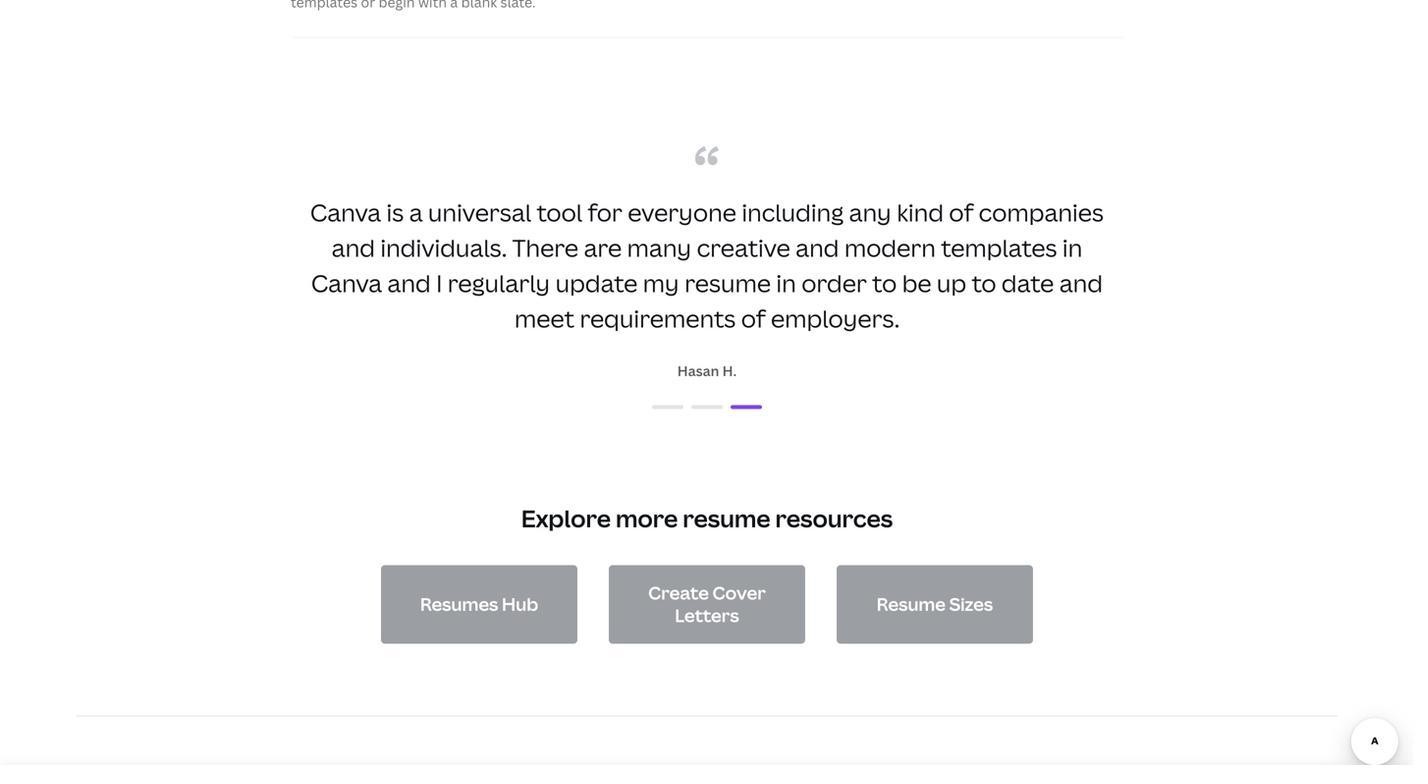 Task type: describe. For each thing, give the bounding box(es) containing it.
be
[[902, 267, 932, 299]]

resumes hub
[[420, 592, 538, 616]]

is
[[387, 197, 404, 228]]

companies
[[979, 197, 1104, 228]]

everyone
[[628, 197, 737, 228]]

date
[[1002, 267, 1054, 299]]

and left individuals. on the top left of the page
[[332, 232, 375, 264]]

tool
[[537, 197, 583, 228]]

kind
[[897, 197, 944, 228]]

modern
[[845, 232, 936, 264]]

create
[[648, 581, 709, 605]]

hasan
[[678, 362, 719, 380]]

employers.
[[771, 303, 900, 335]]

create cover letters
[[648, 581, 766, 628]]

order
[[802, 267, 867, 299]]

explore more resume resources
[[521, 503, 893, 534]]

create cover letters link
[[609, 566, 806, 644]]

letters
[[675, 604, 739, 628]]

resume
[[877, 592, 946, 616]]

select a quotation tab list
[[295, 395, 1120, 419]]

0 vertical spatial of
[[949, 197, 974, 228]]

1 vertical spatial of
[[741, 303, 766, 335]]

resources
[[776, 503, 893, 534]]

requirements
[[580, 303, 736, 335]]

1 vertical spatial resume
[[683, 503, 771, 534]]

resumes hub link
[[381, 566, 578, 644]]

hasan h.
[[678, 362, 737, 380]]

any
[[849, 197, 892, 228]]

individuals.
[[381, 232, 507, 264]]

1 horizontal spatial in
[[1063, 232, 1083, 264]]

cover
[[713, 581, 766, 605]]

and right date
[[1060, 267, 1103, 299]]

there
[[512, 232, 579, 264]]

sizes
[[950, 592, 993, 616]]

creative
[[697, 232, 791, 264]]



Task type: locate. For each thing, give the bounding box(es) containing it.
of
[[949, 197, 974, 228], [741, 303, 766, 335]]

update
[[556, 267, 638, 299]]

0 horizontal spatial to
[[872, 267, 897, 299]]

canva
[[310, 197, 381, 228], [311, 267, 382, 299]]

canva left i
[[311, 267, 382, 299]]

many
[[627, 232, 692, 264]]

h.
[[723, 362, 737, 380]]

resumes
[[420, 592, 498, 616]]

and left i
[[387, 267, 431, 299]]

1 vertical spatial canva
[[311, 267, 382, 299]]

more
[[616, 503, 678, 534]]

0 vertical spatial canva
[[310, 197, 381, 228]]

1 canva from the top
[[310, 197, 381, 228]]

1 vertical spatial in
[[776, 267, 796, 299]]

resume sizes link
[[837, 566, 1033, 644]]

up
[[937, 267, 967, 299]]

1 to from the left
[[872, 267, 897, 299]]

for
[[588, 197, 623, 228]]

1 horizontal spatial to
[[972, 267, 997, 299]]

2 to from the left
[[972, 267, 997, 299]]

in down companies
[[1063, 232, 1083, 264]]

2 canva from the top
[[311, 267, 382, 299]]

meet
[[515, 303, 575, 335]]

and
[[332, 232, 375, 264], [796, 232, 839, 264], [387, 267, 431, 299], [1060, 267, 1103, 299]]

canva left is at the left of page
[[310, 197, 381, 228]]

templates
[[941, 232, 1057, 264]]

canva is a universal tool for everyone including any kind of companies and individuals. there are many creative and modern templates in canva and i regularly update my resume in order to be up to date and meet requirements of employers.
[[310, 197, 1104, 335]]

hub
[[502, 592, 538, 616]]

1 horizontal spatial of
[[949, 197, 974, 228]]

to right up
[[972, 267, 997, 299]]

including
[[742, 197, 844, 228]]

0 horizontal spatial in
[[776, 267, 796, 299]]

my
[[643, 267, 680, 299]]

a
[[409, 197, 423, 228]]

resume down creative
[[685, 267, 771, 299]]

to left be
[[872, 267, 897, 299]]

resume inside canva is a universal tool for everyone including any kind of companies and individuals. there are many creative and modern templates in canva and i regularly update my resume in order to be up to date and meet requirements of employers.
[[685, 267, 771, 299]]

i
[[436, 267, 442, 299]]

resume
[[685, 267, 771, 299], [683, 503, 771, 534]]

quotation mark image
[[695, 146, 719, 166]]

of right kind
[[949, 197, 974, 228]]

of down creative
[[741, 303, 766, 335]]

and up order
[[796, 232, 839, 264]]

explore
[[521, 503, 611, 534]]

0 vertical spatial resume
[[685, 267, 771, 299]]

are
[[584, 232, 622, 264]]

resume up cover
[[683, 503, 771, 534]]

resume sizes
[[877, 592, 993, 616]]

0 horizontal spatial of
[[741, 303, 766, 335]]

0 vertical spatial in
[[1063, 232, 1083, 264]]

in left order
[[776, 267, 796, 299]]

to
[[872, 267, 897, 299], [972, 267, 997, 299]]

universal
[[428, 197, 532, 228]]

regularly
[[448, 267, 550, 299]]

in
[[1063, 232, 1083, 264], [776, 267, 796, 299]]



Task type: vqa. For each thing, say whether or not it's contained in the screenshot.
Get
no



